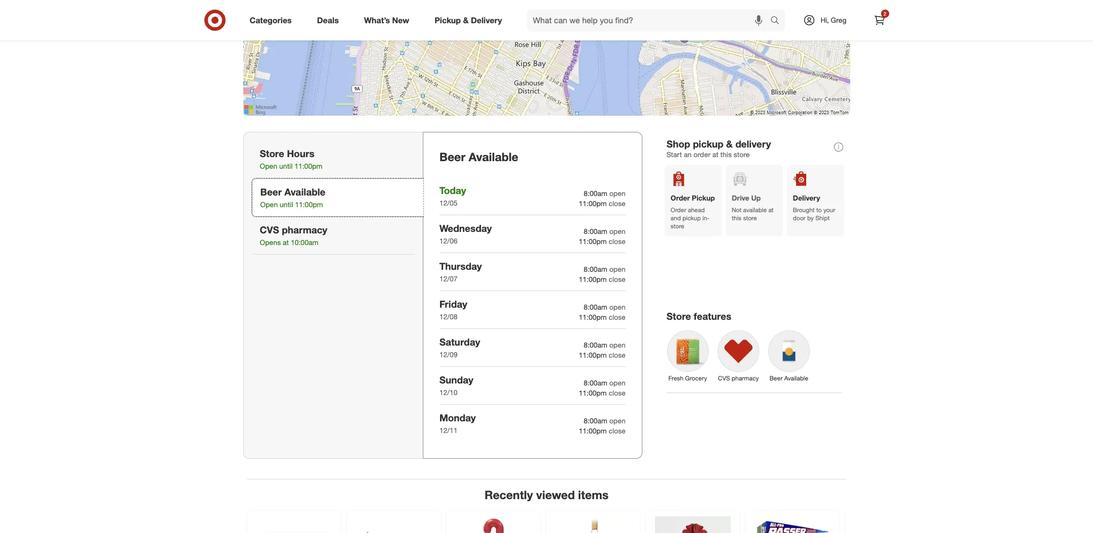 Task type: vqa. For each thing, say whether or not it's contained in the screenshot.
the size
no



Task type: locate. For each thing, give the bounding box(es) containing it.
store down delivery
[[734, 150, 750, 159]]

1 open from the top
[[610, 189, 626, 198]]

order up and
[[671, 207, 687, 214]]

0 vertical spatial cvs
[[260, 224, 279, 236]]

11:00pm for today
[[579, 199, 607, 208]]

sunday 12/10
[[440, 374, 474, 397]]

open inside beer available open until 11:00pm
[[260, 200, 278, 209]]

1 horizontal spatial beer available
[[770, 375, 809, 383]]

close for wednesday
[[609, 237, 626, 246]]

1 vertical spatial until
[[280, 200, 293, 209]]

features
[[694, 310, 732, 322]]

7 8:00am from the top
[[584, 417, 608, 426]]

1 vertical spatial &
[[727, 138, 733, 150]]

0 vertical spatial at
[[713, 150, 719, 159]]

pickup inside order pickup order ahead and pickup in- store
[[692, 194, 715, 202]]

open for wednesday
[[610, 227, 626, 236]]

delivery
[[471, 15, 502, 25], [793, 194, 821, 202]]

store for store features
[[667, 310, 691, 322]]

store inside store hours open until 11:00pm
[[260, 148, 284, 159]]

your
[[824, 207, 836, 214]]

0 vertical spatial until
[[279, 162, 293, 171]]

order
[[671, 194, 690, 202], [671, 207, 687, 214]]

2 vertical spatial at
[[283, 238, 289, 247]]

fresh grocery
[[669, 375, 708, 383]]

this right order
[[721, 150, 732, 159]]

11:00pm for saturday
[[579, 351, 607, 360]]

open for thursday
[[610, 265, 626, 274]]

0 vertical spatial store
[[260, 148, 284, 159]]

fresh grocery link
[[663, 327, 713, 385]]

pickup
[[435, 15, 461, 25], [692, 194, 715, 202]]

0 vertical spatial order
[[671, 194, 690, 202]]

5 8:00am open 11:00pm close from the top
[[579, 341, 626, 360]]

open
[[610, 189, 626, 198], [610, 227, 626, 236], [610, 265, 626, 274], [610, 303, 626, 312], [610, 341, 626, 350], [610, 379, 626, 388], [610, 417, 626, 426]]

5 open from the top
[[610, 341, 626, 350]]

pharmacy inside cvs pharmacy opens at 10:00am
[[282, 224, 328, 236]]

0 horizontal spatial store
[[260, 148, 284, 159]]

2 8:00am open 11:00pm close from the top
[[579, 227, 626, 246]]

6 8:00am from the top
[[584, 379, 608, 388]]

1 close from the top
[[609, 199, 626, 208]]

store down available
[[744, 215, 757, 222]]

store inside shop pickup & delivery start an order at this store
[[734, 150, 750, 159]]

What can we help you find? suggestions appear below search field
[[527, 9, 773, 31]]

1 8:00am from the top
[[584, 189, 608, 198]]

this down not
[[732, 215, 742, 222]]

1 vertical spatial available
[[285, 186, 326, 198]]

8:00am for monday
[[584, 417, 608, 426]]

fresh
[[669, 375, 684, 383]]

store down and
[[671, 223, 685, 230]]

8:00am open 11:00pm close for thursday
[[579, 265, 626, 284]]

12/07
[[440, 275, 458, 283]]

1 vertical spatial order
[[671, 207, 687, 214]]

12/10
[[440, 389, 458, 397]]

open for monday
[[610, 417, 626, 426]]

1 vertical spatial beer
[[260, 186, 282, 198]]

8:00am open 11:00pm close
[[579, 189, 626, 208], [579, 227, 626, 246], [579, 265, 626, 284], [579, 303, 626, 322], [579, 341, 626, 360], [579, 379, 626, 398], [579, 417, 626, 436]]

1 horizontal spatial store
[[667, 310, 691, 322]]

close for sunday
[[609, 389, 626, 398]]

8:00am
[[584, 189, 608, 198], [584, 227, 608, 236], [584, 265, 608, 274], [584, 303, 608, 312], [584, 341, 608, 350], [584, 379, 608, 388], [584, 417, 608, 426]]

1 horizontal spatial at
[[713, 150, 719, 159]]

2 order from the top
[[671, 207, 687, 214]]

8:00am open 11:00pm close for today
[[579, 189, 626, 208]]

1 vertical spatial store
[[744, 215, 757, 222]]

0 vertical spatial this
[[721, 150, 732, 159]]

deals
[[317, 15, 339, 25]]

4 8:00am from the top
[[584, 303, 608, 312]]

11:00pm for monday
[[579, 427, 607, 436]]

pickup & delivery
[[435, 15, 502, 25]]

shop pickup & delivery start an order at this store
[[667, 138, 771, 159]]

delivery inside delivery brought to your door by shipt
[[793, 194, 821, 202]]

grocery
[[686, 375, 708, 383]]

saturday 12/09
[[440, 336, 480, 359]]

1 horizontal spatial cvs
[[718, 375, 730, 383]]

3 8:00am open 11:00pm close from the top
[[579, 265, 626, 284]]

cvs
[[260, 224, 279, 236], [718, 375, 730, 383]]

1 vertical spatial cvs
[[718, 375, 730, 383]]

until up cvs pharmacy opens at 10:00am
[[280, 200, 293, 209]]

this
[[721, 150, 732, 159], [732, 215, 742, 222]]

kips bay map image
[[243, 0, 850, 116]]

until inside beer available open until 11:00pm
[[280, 200, 293, 209]]

monopoly game: target edition image
[[256, 517, 332, 534]]

pharmacy up 10:00am
[[282, 224, 328, 236]]

available
[[469, 150, 519, 164], [285, 186, 326, 198], [785, 375, 809, 383]]

pickup inside shop pickup & delivery start an order at this store
[[693, 138, 724, 150]]

open inside store hours open until 11:00pm
[[260, 162, 277, 171]]

0 horizontal spatial beer
[[260, 186, 282, 198]]

what's new
[[364, 15, 409, 25]]

2 horizontal spatial beer
[[770, 375, 783, 383]]

today
[[440, 185, 466, 196]]

2 8:00am from the top
[[584, 227, 608, 236]]

1 horizontal spatial available
[[469, 150, 519, 164]]

until
[[279, 162, 293, 171], [280, 200, 293, 209]]

1 vertical spatial open
[[260, 200, 278, 209]]

wednesday
[[440, 223, 492, 234]]

8:00am open 11:00pm close for wednesday
[[579, 227, 626, 246]]

11:00pm
[[295, 162, 323, 171], [579, 199, 607, 208], [295, 200, 323, 209], [579, 237, 607, 246], [579, 275, 607, 284], [579, 313, 607, 322], [579, 351, 607, 360], [579, 389, 607, 398], [579, 427, 607, 436]]

5 close from the top
[[609, 351, 626, 360]]

cvs up "opens" at the top left of page
[[260, 224, 279, 236]]

beer
[[440, 150, 466, 164], [260, 186, 282, 198], [770, 375, 783, 383]]

at right "opens" at the top left of page
[[283, 238, 289, 247]]

at
[[713, 150, 719, 159], [769, 207, 774, 214], [283, 238, 289, 247]]

pickup down ahead at right
[[683, 215, 701, 222]]

close for saturday
[[609, 351, 626, 360]]

door
[[793, 215, 806, 222]]

items
[[578, 488, 609, 502]]

0 vertical spatial pickup
[[693, 138, 724, 150]]

order up ahead at right
[[671, 194, 690, 202]]

6 open from the top
[[610, 379, 626, 388]]

open
[[260, 162, 277, 171], [260, 200, 278, 209]]

1 vertical spatial pharmacy
[[732, 375, 759, 383]]

store hours open until 11:00pm
[[260, 148, 323, 171]]

8:00am for thursday
[[584, 265, 608, 274]]

0 vertical spatial pharmacy
[[282, 224, 328, 236]]

drive
[[732, 194, 750, 202]]

1 horizontal spatial beer
[[440, 150, 466, 164]]

&
[[463, 15, 469, 25], [727, 138, 733, 150]]

3 open from the top
[[610, 265, 626, 274]]

4 open from the top
[[610, 303, 626, 312]]

until for available
[[280, 200, 293, 209]]

categories
[[250, 15, 292, 25]]

1 8:00am open 11:00pm close from the top
[[579, 189, 626, 208]]

2 horizontal spatial at
[[769, 207, 774, 214]]

0 horizontal spatial at
[[283, 238, 289, 247]]

beer up today
[[440, 150, 466, 164]]

friday 12/08
[[440, 299, 468, 321]]

hi,
[[821, 16, 829, 24]]

hours
[[287, 148, 315, 159]]

open up "opens" at the top left of page
[[260, 200, 278, 209]]

close
[[609, 199, 626, 208], [609, 237, 626, 246], [609, 275, 626, 284], [609, 313, 626, 322], [609, 351, 626, 360], [609, 389, 626, 398], [609, 427, 626, 436]]

1 vertical spatial delivery
[[793, 194, 821, 202]]

order pickup order ahead and pickup in- store
[[671, 194, 715, 230]]

6 8:00am open 11:00pm close from the top
[[579, 379, 626, 398]]

8:00am for wednesday
[[584, 227, 608, 236]]

pickup inside order pickup order ahead and pickup in- store
[[683, 215, 701, 222]]

12/09
[[440, 351, 458, 359]]

until down hours
[[279, 162, 293, 171]]

0 vertical spatial available
[[469, 150, 519, 164]]

at right order
[[713, 150, 719, 159]]

cvs inside cvs pharmacy opens at 10:00am
[[260, 224, 279, 236]]

beer down store hours open until 11:00pm
[[260, 186, 282, 198]]

5 8:00am from the top
[[584, 341, 608, 350]]

0 vertical spatial pickup
[[435, 15, 461, 25]]

3 8:00am from the top
[[584, 265, 608, 274]]

2 vertical spatial available
[[785, 375, 809, 383]]

shop
[[667, 138, 691, 150]]

4 8:00am open 11:00pm close from the top
[[579, 303, 626, 322]]

store left features
[[667, 310, 691, 322]]

what's new link
[[356, 9, 422, 31]]

beer available link
[[764, 327, 815, 385]]

deals link
[[309, 9, 352, 31]]

8:00am open 11:00pm close for friday
[[579, 303, 626, 322]]

1 vertical spatial at
[[769, 207, 774, 214]]

today 12/05
[[440, 185, 466, 208]]

disney munchlings baked treats baymax s'more christmas tree ornament - disney store image
[[555, 517, 631, 534]]

this inside shop pickup & delivery start an order at this store
[[721, 150, 732, 159]]

2 vertical spatial beer
[[770, 375, 783, 383]]

cvs inside cvs pharmacy link
[[718, 375, 730, 383]]

2 vertical spatial store
[[671, 223, 685, 230]]

store features
[[667, 310, 732, 322]]

10:00am
[[291, 238, 319, 247]]

store left hours
[[260, 148, 284, 159]]

0 horizontal spatial &
[[463, 15, 469, 25]]

0 horizontal spatial beer available
[[440, 150, 519, 164]]

2 close from the top
[[609, 237, 626, 246]]

categories link
[[241, 9, 305, 31]]

search
[[766, 16, 790, 26]]

1 horizontal spatial &
[[727, 138, 733, 150]]

to
[[817, 207, 822, 214]]

0 horizontal spatial available
[[285, 186, 326, 198]]

and
[[671, 215, 681, 222]]

beer inside beer available open until 11:00pm
[[260, 186, 282, 198]]

thursday
[[440, 261, 482, 272]]

1 horizontal spatial pickup
[[692, 194, 715, 202]]

brought
[[793, 207, 815, 214]]

8:00am open 11:00pm close for sunday
[[579, 379, 626, 398]]

7 8:00am open 11:00pm close from the top
[[579, 417, 626, 436]]

pharmacy right grocery
[[732, 375, 759, 383]]

11:00pm for sunday
[[579, 389, 607, 398]]

0 horizontal spatial pickup
[[435, 15, 461, 25]]

cvs right grocery
[[718, 375, 730, 383]]

at right available
[[769, 207, 774, 214]]

2 open from the top
[[610, 227, 626, 236]]

beer right cvs pharmacy
[[770, 375, 783, 383]]

1 vertical spatial store
[[667, 310, 691, 322]]

6 close from the top
[[609, 389, 626, 398]]

4 close from the top
[[609, 313, 626, 322]]

what's
[[364, 15, 390, 25]]

beer available
[[440, 150, 519, 164], [770, 375, 809, 383]]

0 horizontal spatial cvs
[[260, 224, 279, 236]]

until inside store hours open until 11:00pm
[[279, 162, 293, 171]]

0 vertical spatial store
[[734, 150, 750, 159]]

1 vertical spatial this
[[732, 215, 742, 222]]

0 vertical spatial &
[[463, 15, 469, 25]]

11:00pm inside store hours open until 11:00pm
[[295, 162, 323, 171]]

pickup
[[693, 138, 724, 150], [683, 215, 701, 222]]

open up beer available open until 11:00pm
[[260, 162, 277, 171]]

pharmacy
[[282, 224, 328, 236], [732, 375, 759, 383]]

thursday 12/07
[[440, 261, 482, 283]]

2 link
[[869, 9, 891, 31]]

0 vertical spatial open
[[260, 162, 277, 171]]

0 horizontal spatial pharmacy
[[282, 224, 328, 236]]

pickup up order
[[693, 138, 724, 150]]

close for monday
[[609, 427, 626, 436]]

order
[[694, 150, 711, 159]]

7 close from the top
[[609, 427, 626, 436]]

store
[[260, 148, 284, 159], [667, 310, 691, 322]]

recently viewed items
[[485, 488, 609, 502]]

until for hours
[[279, 162, 293, 171]]

cvs pharmacy link
[[713, 327, 764, 385]]

friday
[[440, 299, 468, 310]]

11:00pm for friday
[[579, 313, 607, 322]]

open for sunday
[[610, 379, 626, 388]]

3 close from the top
[[609, 275, 626, 284]]

7 open from the top
[[610, 417, 626, 426]]

2 horizontal spatial available
[[785, 375, 809, 383]]

1 vertical spatial pickup
[[683, 215, 701, 222]]

store
[[734, 150, 750, 159], [744, 215, 757, 222], [671, 223, 685, 230]]

0 vertical spatial delivery
[[471, 15, 502, 25]]

1 order from the top
[[671, 194, 690, 202]]

1 horizontal spatial pharmacy
[[732, 375, 759, 383]]

0 vertical spatial beer
[[440, 150, 466, 164]]

close for friday
[[609, 313, 626, 322]]

pickup up ahead at right
[[692, 194, 715, 202]]

1 vertical spatial pickup
[[692, 194, 715, 202]]

monday 12/11
[[440, 412, 476, 435]]

1 horizontal spatial delivery
[[793, 194, 821, 202]]

pickup right new
[[435, 15, 461, 25]]

cvs for cvs pharmacy
[[718, 375, 730, 383]]



Task type: describe. For each thing, give the bounding box(es) containing it.
12/11
[[440, 427, 458, 435]]

open for saturday
[[610, 341, 626, 350]]

pickup & delivery link
[[426, 9, 515, 31]]

this inside 'drive up not available at this store'
[[732, 215, 742, 222]]

cvs pharmacy
[[718, 375, 759, 383]]

& inside shop pickup & delivery start an order at this store
[[727, 138, 733, 150]]

11:00pm for thursday
[[579, 275, 607, 284]]

delivery
[[736, 138, 771, 150]]

cvs pharmacy opens at 10:00am
[[260, 224, 328, 247]]

store inside 'drive up not available at this store'
[[744, 215, 757, 222]]

8:00am for friday
[[584, 303, 608, 312]]

saturday
[[440, 336, 480, 348]]

holiday present cat playhouse scratcher - wondershop™ image
[[655, 517, 731, 534]]

1 vertical spatial beer available
[[770, 375, 809, 383]]

at inside cvs pharmacy opens at 10:00am
[[283, 238, 289, 247]]

by
[[808, 215, 814, 222]]

0 vertical spatial beer available
[[440, 150, 519, 164]]

beer available open until 11:00pm
[[260, 186, 326, 209]]

opens
[[260, 238, 281, 247]]

open for store hours
[[260, 162, 277, 171]]

viewed
[[536, 488, 575, 502]]

8:00am open 11:00pm close for saturday
[[579, 341, 626, 360]]

store capabilities with hours, vertical tabs tab list
[[243, 132, 423, 459]]

8:00am for saturday
[[584, 341, 608, 350]]

greg
[[831, 16, 847, 24]]

available
[[744, 207, 767, 214]]

close for thursday
[[609, 275, 626, 284]]

ahead
[[688, 207, 705, 214]]

available inside beer available open until 11:00pm
[[285, 186, 326, 198]]

store inside order pickup order ahead and pickup in- store
[[671, 223, 685, 230]]

8:00am for sunday
[[584, 379, 608, 388]]

monday
[[440, 412, 476, 424]]

open for friday
[[610, 303, 626, 312]]

pharmacy for cvs pharmacy
[[732, 375, 759, 383]]

at inside shop pickup & delivery start an order at this store
[[713, 150, 719, 159]]

in-
[[703, 215, 710, 222]]

at inside 'drive up not available at this store'
[[769, 207, 774, 214]]

up
[[752, 194, 761, 202]]

banana - each - good & gather™ image
[[356, 517, 432, 534]]

store for store hours open until 11:00pm
[[260, 148, 284, 159]]

pharmacy for cvs pharmacy opens at 10:00am
[[282, 224, 328, 236]]

close for today
[[609, 199, 626, 208]]

cvs for cvs pharmacy opens at 10:00am
[[260, 224, 279, 236]]

open for today
[[610, 189, 626, 198]]

wednesday 12/06
[[440, 223, 492, 245]]

shipt
[[816, 215, 830, 222]]

12/06
[[440, 237, 458, 245]]

hi, greg
[[821, 16, 847, 24]]

new
[[392, 15, 409, 25]]

sunday
[[440, 374, 474, 386]]

all pro passer robotic quarterback image
[[755, 517, 830, 534]]

drive up not available at this store
[[732, 194, 774, 222]]

2
[[884, 11, 887, 17]]

12/05
[[440, 199, 458, 208]]

8:00am open 11:00pm close for monday
[[579, 417, 626, 436]]

11:00pm for wednesday
[[579, 237, 607, 246]]

recently
[[485, 488, 533, 502]]

0 horizontal spatial delivery
[[471, 15, 502, 25]]

delivery brought to your door by shipt
[[793, 194, 836, 222]]

11:00pm inside beer available open until 11:00pm
[[295, 200, 323, 209]]

candy cane with apple and cinnamon flavored gingerbread men dog treats - 4.4oz - wondershop™ image
[[455, 517, 531, 534]]

8:00am for today
[[584, 189, 608, 198]]

open for beer available
[[260, 200, 278, 209]]

search button
[[766, 9, 790, 33]]

an
[[684, 150, 692, 159]]

12/08
[[440, 313, 458, 321]]

not
[[732, 207, 742, 214]]

start
[[667, 150, 682, 159]]



